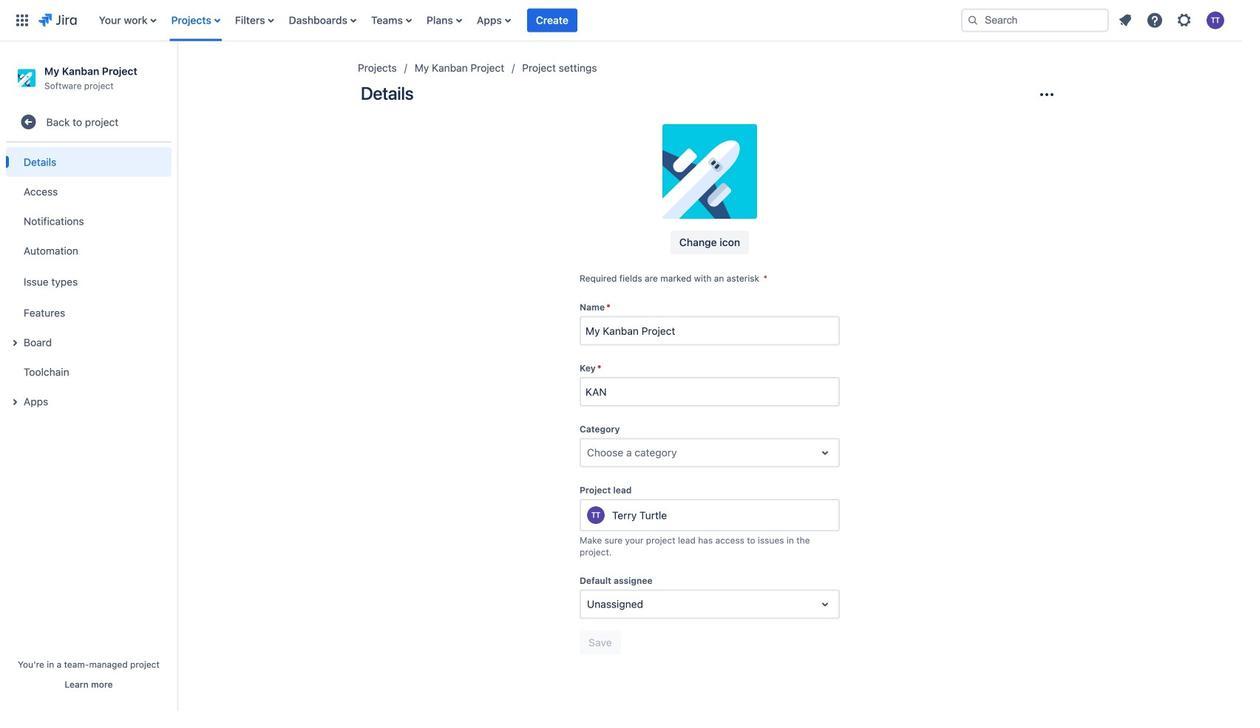 Task type: locate. For each thing, give the bounding box(es) containing it.
expand image
[[6, 334, 24, 352], [6, 394, 24, 411]]

0 horizontal spatial list
[[92, 0, 950, 41]]

sidebar navigation image
[[161, 59, 194, 89]]

None field
[[581, 318, 839, 344], [581, 379, 839, 405], [581, 318, 839, 344], [581, 379, 839, 405]]

primary element
[[9, 0, 950, 41]]

None text field
[[587, 597, 590, 612]]

group
[[6, 143, 172, 421]]

search image
[[967, 14, 979, 26]]

banner
[[0, 0, 1242, 41]]

more image
[[1038, 86, 1056, 104]]

your profile and settings image
[[1207, 11, 1225, 29]]

None search field
[[961, 9, 1109, 32]]

jira image
[[38, 11, 77, 29], [38, 11, 77, 29]]

appswitcher icon image
[[13, 11, 31, 29]]

0 vertical spatial expand image
[[6, 334, 24, 352]]

list item
[[527, 0, 577, 41]]

open image
[[816, 444, 834, 462]]

1 vertical spatial expand image
[[6, 394, 24, 411]]

Search field
[[961, 9, 1109, 32]]

list
[[92, 0, 950, 41], [1112, 7, 1233, 34]]



Task type: vqa. For each thing, say whether or not it's contained in the screenshot.
topmost SEARCH
no



Task type: describe. For each thing, give the bounding box(es) containing it.
2 expand image from the top
[[6, 394, 24, 411]]

settings image
[[1176, 11, 1194, 29]]

notifications image
[[1117, 11, 1134, 29]]

1 expand image from the top
[[6, 334, 24, 352]]

group inside sidebar element
[[6, 143, 172, 421]]

project avatar image
[[663, 124, 757, 219]]

sidebar element
[[0, 41, 177, 711]]

open image
[[816, 596, 834, 613]]

1 horizontal spatial list
[[1112, 7, 1233, 34]]

help image
[[1146, 11, 1164, 29]]



